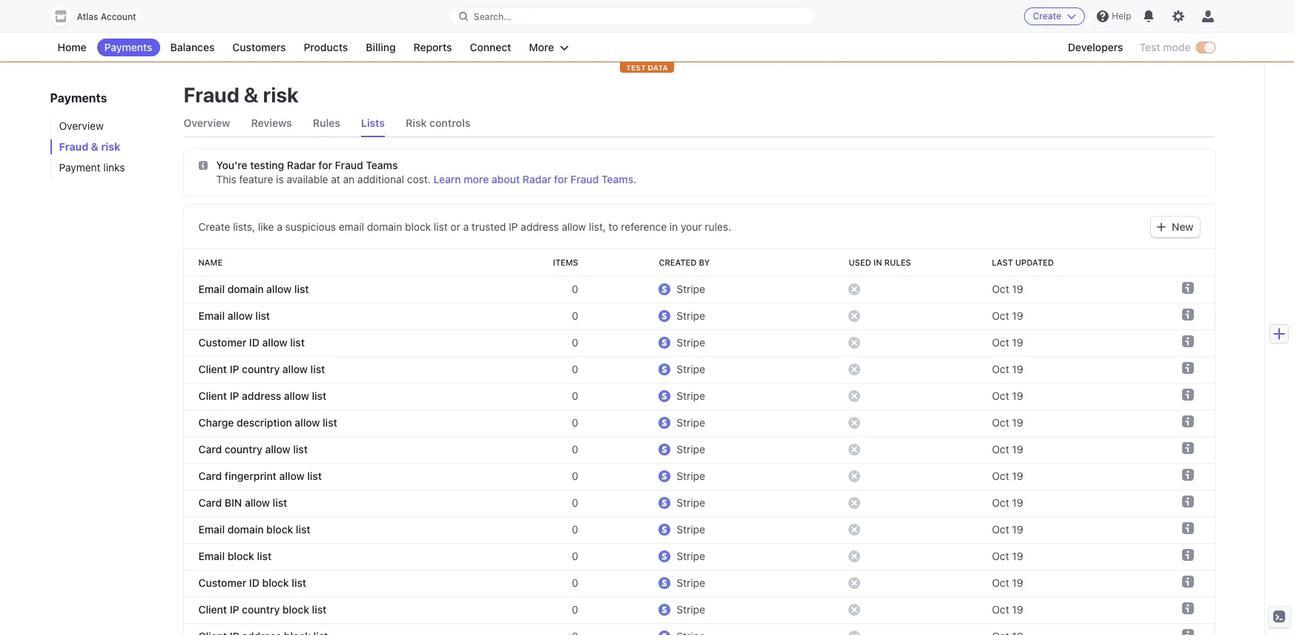 Task type: describe. For each thing, give the bounding box(es) containing it.
charge description allow list link
[[184, 410, 513, 436]]

products link
[[296, 39, 356, 56]]

links
[[103, 161, 125, 174]]

testing
[[250, 159, 284, 171]]

card fingerprint allow list
[[198, 470, 322, 482]]

0 vertical spatial domain
[[367, 220, 402, 233]]

create for create lists, like a suspicious email domain block list or a trusted ip address allow list, to reference in your rules.
[[198, 220, 230, 233]]

billing link
[[359, 39, 403, 56]]

country for block
[[242, 603, 280, 616]]

ip for client ip address allow list
[[230, 390, 239, 402]]

0 vertical spatial for
[[319, 159, 332, 171]]

rules.
[[705, 220, 731, 233]]

svg image inside new button
[[1157, 223, 1166, 232]]

country for allow
[[242, 363, 280, 375]]

Search… search field
[[450, 7, 815, 26]]

an
[[343, 173, 355, 185]]

test
[[626, 63, 646, 72]]

email block list
[[198, 550, 272, 562]]

customer for customer id allow list
[[198, 336, 247, 349]]

0 link for email domain allow list
[[513, 276, 584, 303]]

oct for email domain allow list
[[992, 283, 1010, 295]]

oct for card bin allow list
[[992, 496, 1010, 509]]

reports
[[414, 41, 452, 53]]

lists link
[[361, 110, 385, 137]]

ip right 'trusted'
[[509, 220, 518, 233]]

in
[[670, 220, 678, 233]]

allow inside charge description allow list link
[[295, 416, 320, 429]]

0 link for customer id allow list
[[513, 329, 584, 356]]

at
[[331, 173, 340, 185]]

19 for email block list
[[1012, 550, 1024, 562]]

balances link
[[163, 39, 222, 56]]

customers
[[233, 41, 286, 53]]

oct for card fingerprint allow list
[[992, 470, 1010, 482]]

0 vertical spatial risk
[[263, 82, 299, 107]]

customers link
[[225, 39, 293, 56]]

stripe for client ip country block list
[[677, 603, 705, 616]]

stripe for email allow list
[[677, 309, 705, 322]]

allow inside email domain allow list link
[[266, 283, 292, 295]]

oct 19 for client ip address allow list
[[992, 390, 1024, 402]]

new
[[1172, 220, 1194, 233]]

19 for card fingerprint allow list
[[1012, 470, 1024, 482]]

19 for charge description allow list
[[1012, 416, 1024, 429]]

new button
[[1152, 217, 1200, 237]]

0 vertical spatial address
[[521, 220, 559, 233]]

1 horizontal spatial for
[[554, 173, 568, 185]]

card bin allow list link
[[184, 490, 513, 516]]

stripe link for customer id allow list
[[653, 329, 774, 356]]

controls
[[430, 116, 471, 129]]

ip for client ip country block list
[[230, 603, 239, 616]]

1 horizontal spatial fraud & risk
[[184, 82, 299, 107]]

this
[[216, 173, 237, 185]]

oct 19 link for email block list
[[986, 543, 1129, 570]]

0 horizontal spatial svg image
[[198, 161, 207, 170]]

block left or
[[405, 220, 431, 233]]

0 for email block list
[[572, 550, 579, 562]]

list up client ip country allow list
[[290, 336, 305, 349]]

email allow list
[[198, 309, 270, 322]]

list down customer id block list link
[[312, 603, 327, 616]]

0 link for card bin allow list
[[513, 490, 584, 516]]

allow left list,
[[562, 220, 586, 233]]

19 for customer id allow list
[[1012, 336, 1024, 349]]

more
[[529, 41, 554, 53]]

list down card bin allow list link
[[296, 523, 311, 536]]

stripe link for customer id block list
[[653, 570, 774, 597]]

balances
[[170, 41, 215, 53]]

or
[[451, 220, 461, 233]]

account
[[101, 11, 136, 22]]

0 for charge description allow list
[[572, 416, 579, 429]]

fraud & risk link
[[50, 139, 169, 154]]

19 for client ip country block list
[[1012, 603, 1024, 616]]

oct 19 link for customer id block list
[[986, 570, 1129, 597]]

list left or
[[434, 220, 448, 233]]

overview for fraud & risk
[[184, 116, 230, 129]]

description
[[237, 416, 292, 429]]

developers link
[[1061, 39, 1131, 56]]

card bin allow list
[[198, 496, 287, 509]]

stripe link for card bin allow list
[[653, 490, 774, 516]]

19 for client ip country allow list
[[1012, 363, 1024, 375]]

block down card bin allow list at the left bottom
[[266, 523, 293, 536]]

fraud up payment
[[59, 140, 88, 153]]

0 for email allow list
[[572, 309, 579, 322]]

reports link
[[406, 39, 460, 56]]

create for create
[[1033, 10, 1062, 22]]

stripe link for email domain block list
[[653, 516, 774, 543]]

stripe link for charge description allow list
[[653, 410, 774, 436]]

risk
[[406, 116, 427, 129]]

id for block
[[249, 576, 260, 589]]

oct 19 for email domain block list
[[992, 523, 1024, 536]]

last
[[992, 257, 1013, 267]]

0 horizontal spatial address
[[242, 390, 281, 402]]

email for email allow list
[[198, 309, 225, 322]]

0 for customer id allow list
[[572, 336, 579, 349]]

client for client ip country allow list
[[198, 363, 227, 375]]

feature
[[239, 173, 273, 185]]

list down the email domain block list at left bottom
[[257, 550, 272, 562]]

card fingerprint allow list link
[[184, 463, 513, 490]]

list down email domain allow list
[[256, 309, 270, 322]]

oct 19 for email allow list
[[992, 309, 1024, 322]]

cost.
[[407, 173, 431, 185]]

billing
[[366, 41, 396, 53]]

suspicious
[[285, 220, 336, 233]]

oct 19 link for email domain block list
[[986, 516, 1129, 543]]

customer id allow list link
[[184, 329, 513, 356]]

oct 19 link for client ip country block list
[[986, 597, 1129, 623]]

0 for customer id block list
[[572, 576, 579, 589]]

products
[[304, 41, 348, 53]]

oct 19 for customer id allow list
[[992, 336, 1024, 349]]

learn more about radar for fraud teams. link
[[434, 173, 637, 185]]

oct 19 for email domain allow list
[[992, 283, 1024, 295]]

risk controls
[[406, 116, 471, 129]]

oct 19 link for client ip country allow list
[[986, 356, 1129, 383]]

you're
[[216, 159, 248, 171]]

stripe for client ip country allow list
[[677, 363, 705, 375]]

oct for card country allow list
[[992, 443, 1010, 456]]

lists,
[[233, 220, 255, 233]]

your
[[681, 220, 702, 233]]

block up the client ip country block list on the left
[[262, 576, 289, 589]]

client for client ip country block list
[[198, 603, 227, 616]]

oct for charge description allow list
[[992, 416, 1010, 429]]

lists
[[361, 116, 385, 129]]

allow inside card bin allow list link
[[245, 496, 270, 509]]

you're testing radar for fraud teams this feature is available at an additional cost. learn more about radar for fraud teams.
[[216, 159, 637, 185]]

charge
[[198, 416, 234, 429]]

stripe for client ip address allow list
[[677, 390, 705, 402]]

data
[[648, 63, 668, 72]]

trusted
[[472, 220, 506, 233]]

customer id allow list
[[198, 336, 305, 349]]

allow inside customer id allow list link
[[262, 336, 288, 349]]

oct 19 for customer id block list
[[992, 576, 1024, 589]]

payments link
[[97, 39, 160, 56]]

oct 19 link for card country allow list
[[986, 436, 1129, 463]]

0 link for email block list
[[513, 543, 584, 570]]

by
[[699, 257, 710, 267]]

atlas
[[77, 11, 98, 22]]

stripe for email domain block list
[[677, 523, 705, 536]]

0 link for client ip address allow list
[[513, 383, 584, 410]]

payment
[[59, 161, 101, 174]]

0 for card bin allow list
[[572, 496, 579, 509]]

mode
[[1163, 41, 1191, 53]]

block down customer id block list
[[283, 603, 309, 616]]

stripe for customer id allow list
[[677, 336, 705, 349]]

name
[[198, 257, 223, 267]]

email
[[339, 220, 364, 233]]

19 for card bin allow list
[[1012, 496, 1024, 509]]

stripe link for client ip country allow list
[[653, 356, 774, 383]]

stripe for card bin allow list
[[677, 496, 705, 509]]

0 link for email domain block list
[[513, 516, 584, 543]]

oct 19 link for card bin allow list
[[986, 490, 1129, 516]]

created by
[[659, 257, 710, 267]]

oct 19 link for card fingerprint allow list
[[986, 463, 1129, 490]]

fraud up an
[[335, 159, 363, 171]]

search…
[[474, 11, 512, 22]]

0 for card country allow list
[[572, 443, 579, 456]]

0 horizontal spatial fraud & risk
[[59, 140, 120, 153]]

stripe for customer id block list
[[677, 576, 705, 589]]

0 for email domain allow list
[[572, 283, 579, 295]]

0 horizontal spatial radar
[[287, 159, 316, 171]]

email for email domain allow list
[[198, 283, 225, 295]]



Task type: locate. For each thing, give the bounding box(es) containing it.
4 19 from the top
[[1012, 363, 1024, 375]]

created
[[659, 257, 697, 267]]

ip inside client ip country allow list link
[[230, 363, 239, 375]]

email domain block list link
[[184, 516, 513, 543]]

last updated
[[992, 257, 1054, 267]]

allow right bin
[[245, 496, 270, 509]]

2 vertical spatial card
[[198, 496, 222, 509]]

0 for card fingerprint allow list
[[572, 470, 579, 482]]

11 stripe from the top
[[677, 550, 705, 562]]

home link
[[50, 39, 94, 56]]

email down bin
[[198, 523, 225, 536]]

9 oct from the top
[[992, 496, 1010, 509]]

oct for client ip address allow list
[[992, 390, 1010, 402]]

6 0 link from the top
[[513, 410, 584, 436]]

oct for client ip country allow list
[[992, 363, 1010, 375]]

0 for client ip country block list
[[572, 603, 579, 616]]

payments down home link
[[50, 91, 107, 105]]

risk up the reviews
[[263, 82, 299, 107]]

domain up email allow list
[[228, 283, 264, 295]]

allow inside client ip address allow list link
[[284, 390, 309, 402]]

5 0 link from the top
[[513, 383, 584, 410]]

1 id from the top
[[249, 336, 260, 349]]

8 0 link from the top
[[513, 463, 584, 490]]

5 19 from the top
[[1012, 390, 1024, 402]]

10 0 link from the top
[[513, 516, 584, 543]]

more button
[[522, 39, 577, 56]]

8 oct 19 link from the top
[[986, 463, 1129, 490]]

overview up you're
[[184, 116, 230, 129]]

9 oct 19 from the top
[[992, 496, 1024, 509]]

customer down email block list
[[198, 576, 247, 589]]

11 oct 19 from the top
[[992, 550, 1024, 562]]

risk up links
[[101, 140, 120, 153]]

2 stripe from the top
[[677, 309, 705, 322]]

1 stripe link from the top
[[653, 276, 774, 303]]

1 horizontal spatial svg image
[[1157, 223, 1166, 232]]

test
[[1140, 41, 1161, 53]]

allow down charge description allow list
[[265, 443, 291, 456]]

ip down customer id block list
[[230, 603, 239, 616]]

1 vertical spatial create
[[198, 220, 230, 233]]

notifications image
[[1144, 10, 1156, 22]]

6 stripe link from the top
[[653, 410, 774, 436]]

overview link up fraud & risk link
[[50, 119, 169, 134]]

1 horizontal spatial rules
[[885, 257, 911, 267]]

19 for email allow list
[[1012, 309, 1024, 322]]

allow inside email allow list link
[[228, 309, 253, 322]]

8 0 from the top
[[572, 470, 579, 482]]

stripe link for email block list
[[653, 543, 774, 570]]

client ip address allow list
[[198, 390, 327, 402]]

13 0 from the top
[[572, 603, 579, 616]]

1 vertical spatial customer
[[198, 576, 247, 589]]

overview for payments
[[59, 119, 104, 132]]

fraud & risk up payment links
[[59, 140, 120, 153]]

connect link
[[463, 39, 519, 56]]

test mode
[[1140, 41, 1191, 53]]

client ip country allow list link
[[184, 356, 513, 383]]

1 vertical spatial &
[[91, 140, 99, 153]]

allow inside card country allow list link
[[265, 443, 291, 456]]

overview link up you're
[[184, 110, 230, 137]]

1 vertical spatial client
[[198, 390, 227, 402]]

2 card from the top
[[198, 470, 222, 482]]

7 oct 19 link from the top
[[986, 436, 1129, 463]]

additional
[[358, 173, 404, 185]]

card down charge
[[198, 443, 222, 456]]

oct for email domain block list
[[992, 523, 1010, 536]]

stripe
[[677, 283, 705, 295], [677, 309, 705, 322], [677, 336, 705, 349], [677, 363, 705, 375], [677, 390, 705, 402], [677, 416, 705, 429], [677, 443, 705, 456], [677, 470, 705, 482], [677, 496, 705, 509], [677, 523, 705, 536], [677, 550, 705, 562], [677, 576, 705, 589], [677, 603, 705, 616]]

0 horizontal spatial risk
[[101, 140, 120, 153]]

&
[[244, 82, 259, 107], [91, 140, 99, 153]]

2 email from the top
[[198, 309, 225, 322]]

0 for client ip address allow list
[[572, 390, 579, 402]]

risk controls link
[[406, 110, 471, 137]]

customer for customer id block list
[[198, 576, 247, 589]]

1 oct 19 from the top
[[992, 283, 1024, 295]]

client up charge
[[198, 390, 227, 402]]

id up the client ip country block list on the left
[[249, 576, 260, 589]]

customer down email allow list
[[198, 336, 247, 349]]

allow right fingerprint
[[279, 470, 305, 482]]

2 vertical spatial domain
[[228, 523, 264, 536]]

9 0 from the top
[[572, 496, 579, 509]]

ip inside client ip address allow list link
[[230, 390, 239, 402]]

11 oct 19 link from the top
[[986, 543, 1129, 570]]

1 horizontal spatial risk
[[263, 82, 299, 107]]

create left the lists,
[[198, 220, 230, 233]]

list up the client ip country block list on the left
[[292, 576, 306, 589]]

1 horizontal spatial &
[[244, 82, 259, 107]]

2 oct 19 from the top
[[992, 309, 1024, 322]]

email up customer id allow list
[[198, 309, 225, 322]]

oct 19 for card bin allow list
[[992, 496, 1024, 509]]

ip up charge
[[230, 390, 239, 402]]

Search… text field
[[450, 7, 815, 26]]

list down card country allow list link
[[307, 470, 322, 482]]

1 horizontal spatial create
[[1033, 10, 1062, 22]]

client ip country allow list
[[198, 363, 325, 375]]

12 0 from the top
[[572, 576, 579, 589]]

overview link for fraud & risk
[[184, 110, 230, 137]]

oct 19 for card country allow list
[[992, 443, 1024, 456]]

oct 19 link for client ip address allow list
[[986, 383, 1129, 410]]

9 19 from the top
[[1012, 496, 1024, 509]]

ip
[[509, 220, 518, 233], [230, 363, 239, 375], [230, 390, 239, 402], [230, 603, 239, 616]]

for up at
[[319, 159, 332, 171]]

6 oct 19 from the top
[[992, 416, 1024, 429]]

list
[[434, 220, 448, 233], [294, 283, 309, 295], [256, 309, 270, 322], [290, 336, 305, 349], [311, 363, 325, 375], [312, 390, 327, 402], [323, 416, 337, 429], [293, 443, 308, 456], [307, 470, 322, 482], [273, 496, 287, 509], [296, 523, 311, 536], [257, 550, 272, 562], [292, 576, 306, 589], [312, 603, 327, 616]]

oct 19 for email block list
[[992, 550, 1024, 562]]

list down charge description allow list
[[293, 443, 308, 456]]

create up the developers link
[[1033, 10, 1062, 22]]

email domain block list
[[198, 523, 311, 536]]

domain
[[367, 220, 402, 233], [228, 283, 264, 295], [228, 523, 264, 536]]

overview
[[184, 116, 230, 129], [59, 119, 104, 132]]

9 oct 19 link from the top
[[986, 490, 1129, 516]]

stripe link
[[653, 276, 774, 303], [653, 303, 774, 329], [653, 329, 774, 356], [653, 356, 774, 383], [653, 383, 774, 410], [653, 410, 774, 436], [653, 436, 774, 463], [653, 463, 774, 490], [653, 490, 774, 516], [653, 516, 774, 543], [653, 543, 774, 570], [653, 570, 774, 597], [653, 597, 774, 623]]

1 horizontal spatial radar
[[523, 173, 552, 185]]

oct 19 link for email domain allow list
[[986, 276, 1129, 303]]

2 customer from the top
[[198, 576, 247, 589]]

payment links link
[[50, 160, 169, 175]]

rules left lists
[[313, 116, 340, 129]]

stripe for card country allow list
[[677, 443, 705, 456]]

0 vertical spatial fraud & risk
[[184, 82, 299, 107]]

0 link for client ip country allow list
[[513, 356, 584, 383]]

1 vertical spatial address
[[242, 390, 281, 402]]

list up email allow list link
[[294, 283, 309, 295]]

payments down the account
[[104, 41, 153, 53]]

0 horizontal spatial create
[[198, 220, 230, 233]]

email for email domain block list
[[198, 523, 225, 536]]

6 oct from the top
[[992, 416, 1010, 429]]

1 vertical spatial fraud & risk
[[59, 140, 120, 153]]

0 vertical spatial country
[[242, 363, 280, 375]]

1 19 from the top
[[1012, 283, 1024, 295]]

9 stripe link from the top
[[653, 490, 774, 516]]

oct 19 link
[[986, 276, 1129, 303], [986, 303, 1129, 329], [986, 329, 1129, 356], [986, 356, 1129, 383], [986, 383, 1129, 410], [986, 410, 1129, 436], [986, 436, 1129, 463], [986, 463, 1129, 490], [986, 490, 1129, 516], [986, 516, 1129, 543], [986, 543, 1129, 570], [986, 570, 1129, 597], [986, 597, 1129, 623]]

developers
[[1068, 41, 1124, 53]]

0 vertical spatial id
[[249, 336, 260, 349]]

1 client from the top
[[198, 363, 227, 375]]

1 vertical spatial for
[[554, 173, 568, 185]]

country up fingerprint
[[225, 443, 263, 456]]

allow right description at the bottom left
[[295, 416, 320, 429]]

1 horizontal spatial overview link
[[184, 110, 230, 137]]

customer id block list link
[[184, 570, 513, 597]]

5 stripe link from the top
[[653, 383, 774, 410]]

stripe for email domain allow list
[[677, 283, 705, 295]]

allow up customer id allow list
[[228, 309, 253, 322]]

atlas account button
[[50, 6, 151, 27]]

oct for client ip country block list
[[992, 603, 1010, 616]]

1 0 link from the top
[[513, 276, 584, 303]]

allow up charge description allow list
[[284, 390, 309, 402]]

oct 19 link for charge description allow list
[[986, 410, 1129, 436]]

ip inside client ip country block list link
[[230, 603, 239, 616]]

11 0 from the top
[[572, 550, 579, 562]]

list down client ip country allow list link in the bottom left of the page
[[312, 390, 327, 402]]

radar right about
[[523, 173, 552, 185]]

7 oct 19 from the top
[[992, 443, 1024, 456]]

19 for email domain block list
[[1012, 523, 1024, 536]]

0 vertical spatial &
[[244, 82, 259, 107]]

11 19 from the top
[[1012, 550, 1024, 562]]

4 0 link from the top
[[513, 356, 584, 383]]

1 customer from the top
[[198, 336, 247, 349]]

1 vertical spatial country
[[225, 443, 263, 456]]

0 vertical spatial create
[[1033, 10, 1062, 22]]

payments
[[104, 41, 153, 53], [50, 91, 107, 105]]

tab list containing overview
[[184, 110, 1215, 137]]

oct 19 for client ip country allow list
[[992, 363, 1024, 375]]

svg image left new
[[1157, 223, 1166, 232]]

3 stripe from the top
[[677, 336, 705, 349]]

7 stripe from the top
[[677, 443, 705, 456]]

updated
[[1016, 257, 1054, 267]]

stripe link for email domain allow list
[[653, 276, 774, 303]]

1 a from the left
[[277, 220, 283, 233]]

id
[[249, 336, 260, 349], [249, 576, 260, 589]]

3 stripe link from the top
[[653, 329, 774, 356]]

create lists, like a suspicious email domain block list or a trusted ip address allow list, to reference in your rules.
[[198, 220, 731, 233]]

6 stripe from the top
[[677, 416, 705, 429]]

email block list link
[[184, 543, 513, 570]]

2 oct from the top
[[992, 309, 1010, 322]]

19 for email domain allow list
[[1012, 283, 1024, 295]]

10 oct from the top
[[992, 523, 1010, 536]]

id for allow
[[249, 336, 260, 349]]

block up customer id block list
[[228, 550, 254, 562]]

fraud
[[184, 82, 239, 107], [59, 140, 88, 153], [335, 159, 363, 171], [571, 173, 599, 185]]

oct 19
[[992, 283, 1024, 295], [992, 309, 1024, 322], [992, 336, 1024, 349], [992, 363, 1024, 375], [992, 390, 1024, 402], [992, 416, 1024, 429], [992, 443, 1024, 456], [992, 470, 1024, 482], [992, 496, 1024, 509], [992, 523, 1024, 536], [992, 550, 1024, 562], [992, 576, 1024, 589], [992, 603, 1024, 616]]

email domain allow list link
[[184, 276, 513, 303]]

address up items
[[521, 220, 559, 233]]

2 a from the left
[[463, 220, 469, 233]]

stripe link for card fingerprint allow list
[[653, 463, 774, 490]]

about
[[492, 173, 520, 185]]

help
[[1112, 10, 1132, 22]]

for right about
[[554, 173, 568, 185]]

7 0 from the top
[[572, 443, 579, 456]]

2 0 from the top
[[572, 309, 579, 322]]

10 oct 19 from the top
[[992, 523, 1024, 536]]

country up client ip address allow list
[[242, 363, 280, 375]]

oct 19 for client ip country block list
[[992, 603, 1024, 616]]

list down the card fingerprint allow list
[[273, 496, 287, 509]]

available
[[287, 173, 328, 185]]

ip down customer id allow list
[[230, 363, 239, 375]]

0 horizontal spatial &
[[91, 140, 99, 153]]

19
[[1012, 283, 1024, 295], [1012, 309, 1024, 322], [1012, 336, 1024, 349], [1012, 363, 1024, 375], [1012, 390, 1024, 402], [1012, 416, 1024, 429], [1012, 443, 1024, 456], [1012, 470, 1024, 482], [1012, 496, 1024, 509], [1012, 523, 1024, 536], [1012, 550, 1024, 562], [1012, 576, 1024, 589], [1012, 603, 1024, 616]]

2 vertical spatial country
[[242, 603, 280, 616]]

oct 19 link for customer id allow list
[[986, 329, 1129, 356]]

like
[[258, 220, 274, 233]]

& up the reviews
[[244, 82, 259, 107]]

connect
[[470, 41, 511, 53]]

4 oct from the top
[[992, 363, 1010, 375]]

7 stripe link from the top
[[653, 436, 774, 463]]

email
[[198, 283, 225, 295], [198, 309, 225, 322], [198, 523, 225, 536], [198, 550, 225, 562]]

fingerprint
[[225, 470, 277, 482]]

0 for email domain block list
[[572, 523, 579, 536]]

allow inside client ip country allow list link
[[283, 363, 308, 375]]

8 stripe link from the top
[[653, 463, 774, 490]]

0 vertical spatial rules
[[313, 116, 340, 129]]

2 id from the top
[[249, 576, 260, 589]]

svg image left you're
[[198, 161, 207, 170]]

4 stripe link from the top
[[653, 356, 774, 383]]

7 19 from the top
[[1012, 443, 1024, 456]]

card country allow list link
[[184, 436, 513, 463]]

oct for customer id allow list
[[992, 336, 1010, 349]]

1 horizontal spatial overview
[[184, 116, 230, 129]]

0 link for email allow list
[[513, 303, 584, 329]]

radar
[[287, 159, 316, 171], [523, 173, 552, 185]]

oct 19 for charge description allow list
[[992, 416, 1024, 429]]

domain down card bin allow list at the left bottom
[[228, 523, 264, 536]]

12 19 from the top
[[1012, 576, 1024, 589]]

oct 19 for card fingerprint allow list
[[992, 470, 1024, 482]]

domain for email domain block list
[[228, 523, 264, 536]]

0 link for client ip country block list
[[513, 597, 584, 623]]

8 oct 19 from the top
[[992, 470, 1024, 482]]

0 vertical spatial radar
[[287, 159, 316, 171]]

overview up fraud & risk link
[[59, 119, 104, 132]]

12 0 link from the top
[[513, 570, 584, 597]]

0 vertical spatial client
[[198, 363, 227, 375]]

10 stripe link from the top
[[653, 516, 774, 543]]

overview link for payments
[[50, 119, 169, 134]]

oct for email block list
[[992, 550, 1010, 562]]

0 horizontal spatial a
[[277, 220, 283, 233]]

card for card bin allow list
[[198, 496, 222, 509]]

tab list
[[184, 110, 1215, 137]]

11 0 link from the top
[[513, 543, 584, 570]]

teams
[[366, 159, 398, 171]]

list down client ip address allow list link
[[323, 416, 337, 429]]

13 oct 19 from the top
[[992, 603, 1024, 616]]

0 vertical spatial customer
[[198, 336, 247, 349]]

svg image
[[198, 161, 207, 170], [1157, 223, 1166, 232]]

8 stripe from the top
[[677, 470, 705, 482]]

stripe link for card country allow list
[[653, 436, 774, 463]]

0 vertical spatial card
[[198, 443, 222, 456]]

is
[[276, 173, 284, 185]]

country
[[242, 363, 280, 375], [225, 443, 263, 456], [242, 603, 280, 616]]

5 stripe from the top
[[677, 390, 705, 402]]

0 for client ip country allow list
[[572, 363, 579, 375]]

client ip country block list link
[[184, 597, 513, 623]]

card for card country allow list
[[198, 443, 222, 456]]

9 stripe from the top
[[677, 496, 705, 509]]

11 oct from the top
[[992, 550, 1010, 562]]

help button
[[1092, 4, 1138, 28]]

a right or
[[463, 220, 469, 233]]

12 oct 19 link from the top
[[986, 570, 1129, 597]]

1 vertical spatial domain
[[228, 283, 264, 295]]

email down name
[[198, 283, 225, 295]]

5 0 from the top
[[572, 390, 579, 402]]

client ip address allow list link
[[184, 383, 513, 410]]

13 oct from the top
[[992, 603, 1010, 616]]

8 oct from the top
[[992, 470, 1010, 482]]

allow
[[562, 220, 586, 233], [266, 283, 292, 295], [228, 309, 253, 322], [262, 336, 288, 349], [283, 363, 308, 375], [284, 390, 309, 402], [295, 416, 320, 429], [265, 443, 291, 456], [279, 470, 305, 482], [245, 496, 270, 509]]

overview link
[[184, 110, 230, 137], [50, 119, 169, 134]]

7 0 link from the top
[[513, 436, 584, 463]]

allow up client ip address allow list
[[283, 363, 308, 375]]

list,
[[589, 220, 606, 233]]

create inside "button"
[[1033, 10, 1062, 22]]

0 horizontal spatial rules
[[313, 116, 340, 129]]

1 vertical spatial card
[[198, 470, 222, 482]]

10 0 from the top
[[572, 523, 579, 536]]

11 stripe link from the top
[[653, 543, 774, 570]]

4 0 from the top
[[572, 363, 579, 375]]

list down customer id allow list link
[[311, 363, 325, 375]]

client ip country block list
[[198, 603, 327, 616]]

create
[[1033, 10, 1062, 22], [198, 220, 230, 233]]

reviews
[[251, 116, 292, 129]]

used in rules
[[849, 257, 911, 267]]

test data
[[626, 63, 668, 72]]

0 horizontal spatial overview
[[59, 119, 104, 132]]

risk inside fraud & risk link
[[101, 140, 120, 153]]

fraud & risk
[[184, 82, 299, 107], [59, 140, 120, 153]]

items
[[553, 257, 579, 267]]

allow up client ip country allow list
[[262, 336, 288, 349]]

risk
[[263, 82, 299, 107], [101, 140, 120, 153]]

0 horizontal spatial for
[[319, 159, 332, 171]]

0 horizontal spatial overview link
[[50, 119, 169, 134]]

address down client ip country allow list
[[242, 390, 281, 402]]

client down customer id allow list
[[198, 363, 227, 375]]

1 vertical spatial id
[[249, 576, 260, 589]]

card country allow list
[[198, 443, 308, 456]]

teams.
[[602, 173, 637, 185]]

10 oct 19 link from the top
[[986, 516, 1129, 543]]

1 horizontal spatial a
[[463, 220, 469, 233]]

& up payment links
[[91, 140, 99, 153]]

ip for client ip country allow list
[[230, 363, 239, 375]]

2 19 from the top
[[1012, 309, 1024, 322]]

address
[[521, 220, 559, 233], [242, 390, 281, 402]]

13 19 from the top
[[1012, 603, 1024, 616]]

5 oct 19 link from the top
[[986, 383, 1129, 410]]

13 stripe link from the top
[[653, 597, 774, 623]]

more
[[464, 173, 489, 185]]

fraud & risk up the reviews
[[184, 82, 299, 107]]

1 oct 19 link from the top
[[986, 276, 1129, 303]]

0 link for card country allow list
[[513, 436, 584, 463]]

domain right email
[[367, 220, 402, 233]]

1 stripe from the top
[[677, 283, 705, 295]]

19 for card country allow list
[[1012, 443, 1024, 456]]

stripe link for email allow list
[[653, 303, 774, 329]]

card left fingerprint
[[198, 470, 222, 482]]

domain for email domain allow list
[[228, 283, 264, 295]]

0 link for card fingerprint allow list
[[513, 463, 584, 490]]

3 oct 19 from the top
[[992, 336, 1024, 349]]

stripe for charge description allow list
[[677, 416, 705, 429]]

1 oct from the top
[[992, 283, 1010, 295]]

atlas account
[[77, 11, 136, 22]]

2 0 link from the top
[[513, 303, 584, 329]]

0 link for customer id block list
[[513, 570, 584, 597]]

1 0 from the top
[[572, 283, 579, 295]]

country down customer id block list
[[242, 603, 280, 616]]

19 for client ip address allow list
[[1012, 390, 1024, 402]]

to
[[609, 220, 619, 233]]

8 19 from the top
[[1012, 470, 1024, 482]]

card left bin
[[198, 496, 222, 509]]

fraud down the balances link
[[184, 82, 239, 107]]

10 19 from the top
[[1012, 523, 1024, 536]]

13 stripe from the top
[[677, 603, 705, 616]]

reviews link
[[251, 110, 292, 137]]

12 oct 19 from the top
[[992, 576, 1024, 589]]

fraud left teams.
[[571, 173, 599, 185]]

oct for customer id block list
[[992, 576, 1010, 589]]

client for client ip address allow list
[[198, 390, 227, 402]]

12 oct from the top
[[992, 576, 1010, 589]]

19 for customer id block list
[[1012, 576, 1024, 589]]

customer id block list
[[198, 576, 306, 589]]

0 vertical spatial payments
[[104, 41, 153, 53]]

4 email from the top
[[198, 550, 225, 562]]

1 vertical spatial payments
[[50, 91, 107, 105]]

allow up email allow list
[[266, 283, 292, 295]]

2 stripe link from the top
[[653, 303, 774, 329]]

1 horizontal spatial address
[[521, 220, 559, 233]]

1 vertical spatial rules
[[885, 257, 911, 267]]

rules right in
[[885, 257, 911, 267]]

0 link for charge description allow list
[[513, 410, 584, 436]]

3 card from the top
[[198, 496, 222, 509]]

0 link
[[513, 276, 584, 303], [513, 303, 584, 329], [513, 329, 584, 356], [513, 356, 584, 383], [513, 383, 584, 410], [513, 410, 584, 436], [513, 436, 584, 463], [513, 463, 584, 490], [513, 490, 584, 516], [513, 516, 584, 543], [513, 543, 584, 570], [513, 570, 584, 597], [513, 597, 584, 623]]

charge description allow list
[[198, 416, 337, 429]]

id up client ip country allow list
[[249, 336, 260, 349]]

used
[[849, 257, 872, 267]]

2 client from the top
[[198, 390, 227, 402]]

radar up available
[[287, 159, 316, 171]]

3 0 from the top
[[572, 336, 579, 349]]

home
[[57, 41, 86, 53]]

oct for email allow list
[[992, 309, 1010, 322]]

1 vertical spatial radar
[[523, 173, 552, 185]]

1 vertical spatial svg image
[[1157, 223, 1166, 232]]

reference
[[621, 220, 667, 233]]

1 vertical spatial risk
[[101, 140, 120, 153]]

client down customer id block list
[[198, 603, 227, 616]]

a right like
[[277, 220, 283, 233]]

3 oct 19 link from the top
[[986, 329, 1129, 356]]

0 vertical spatial svg image
[[198, 161, 207, 170]]

4 stripe from the top
[[677, 363, 705, 375]]

2 vertical spatial client
[[198, 603, 227, 616]]

13 oct 19 link from the top
[[986, 597, 1129, 623]]

5 oct from the top
[[992, 390, 1010, 402]]

email up customer id block list
[[198, 550, 225, 562]]

allow inside card fingerprint allow list link
[[279, 470, 305, 482]]



Task type: vqa. For each thing, say whether or not it's contained in the screenshot.
Recent customers
no



